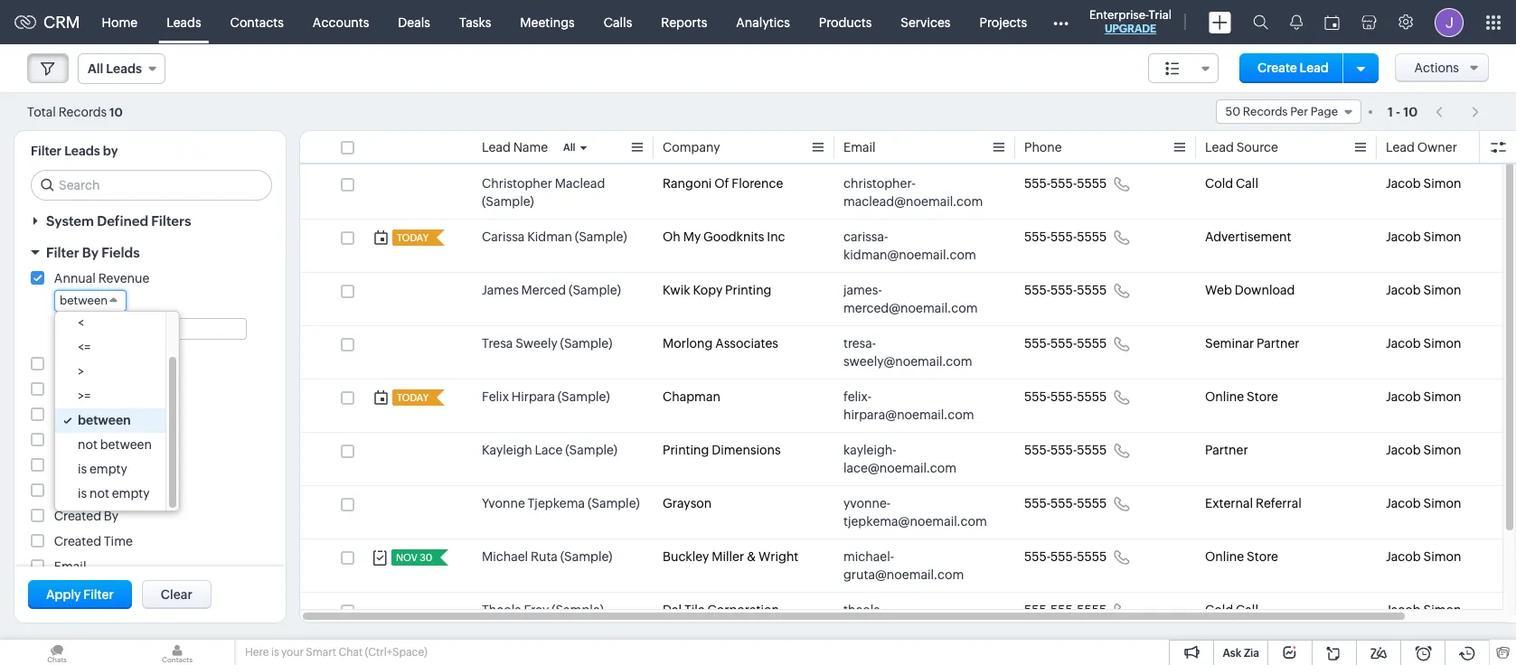 Task type: locate. For each thing, give the bounding box(es) containing it.
filter for filter by fields
[[46, 245, 79, 260]]

1 horizontal spatial partner
[[1257, 336, 1300, 351]]

2 online from the top
[[1205, 550, 1244, 564]]

7 simon from the top
[[1424, 496, 1462, 511]]

james-
[[844, 283, 882, 297]]

online down seminar
[[1205, 390, 1244, 404]]

<=
[[78, 340, 90, 354]]

not up converted deal
[[78, 438, 98, 452]]

call
[[1236, 176, 1259, 191], [1236, 603, 1259, 618]]

1 vertical spatial email
[[54, 560, 86, 574]]

0 vertical spatial converted
[[54, 408, 117, 422]]

is up created by
[[78, 486, 87, 501]]

rangoni of florence
[[663, 176, 783, 191]]

today for felix hirpara (sample)
[[397, 392, 429, 403]]

tresa
[[482, 336, 513, 351]]

call down lead source
[[1236, 176, 1259, 191]]

created down created by
[[54, 534, 101, 549]]

lead down -
[[1386, 140, 1415, 155]]

1 store from the top
[[1247, 390, 1278, 404]]

(sample) right merced
[[569, 283, 621, 297]]

apply
[[46, 588, 81, 602]]

theola frey (sample)
[[482, 603, 604, 618]]

lead right create
[[1300, 61, 1329, 75]]

online store down external referral
[[1205, 550, 1278, 564]]

1 created from the top
[[54, 509, 101, 524]]

3 5555 from the top
[[1077, 283, 1107, 297]]

(sample) inside 'link'
[[552, 603, 604, 618]]

simon for kayleigh- lace@noemail.com
[[1424, 443, 1462, 458]]

0 vertical spatial today link
[[392, 230, 431, 246]]

buckley miller & wright
[[663, 550, 799, 564]]

0 vertical spatial store
[[1247, 390, 1278, 404]]

2 cold call from the top
[[1205, 603, 1259, 618]]

contacts
[[230, 15, 284, 29]]

(sample) right the hirpara
[[558, 390, 610, 404]]

555-555-5555 for james- merced@noemail.com
[[1024, 283, 1107, 297]]

signals image
[[1290, 14, 1303, 30]]

online down external
[[1205, 550, 1244, 564]]

6 simon from the top
[[1424, 443, 1462, 458]]

1 vertical spatial by
[[104, 509, 119, 524]]

upgrade
[[1105, 23, 1157, 35]]

is left your
[[271, 646, 279, 659]]

2 vertical spatial is
[[271, 646, 279, 659]]

9 5555 from the top
[[1077, 603, 1107, 618]]

email
[[844, 140, 876, 155], [54, 560, 86, 574]]

6 jacob from the top
[[1386, 443, 1421, 458]]

(sample) right sweely
[[560, 336, 612, 351]]

7 jacob simon from the top
[[1386, 496, 1462, 511]]

1 vertical spatial cold
[[1205, 603, 1233, 618]]

yvonne- tjepkema@noemail.com link
[[844, 495, 988, 531]]

(sample) for james merced (sample)
[[569, 283, 621, 297]]

filter right the apply
[[83, 588, 114, 602]]

call up zia
[[1236, 603, 1259, 618]]

row group
[[300, 166, 1516, 665]]

theola
[[482, 603, 521, 618]]

navigation
[[1427, 99, 1489, 125]]

1 horizontal spatial 10
[[1404, 104, 1418, 119]]

0 vertical spatial today
[[397, 232, 429, 243]]

0 horizontal spatial company
[[54, 382, 112, 397]]

home
[[102, 15, 138, 29]]

0 vertical spatial not
[[78, 438, 98, 452]]

0 vertical spatial email
[[844, 140, 876, 155]]

between field
[[54, 290, 127, 312]]

1 vertical spatial is
[[78, 486, 87, 501]]

2 created from the top
[[54, 534, 101, 549]]

account
[[119, 408, 170, 422]]

filter inside button
[[83, 588, 114, 602]]

deals link
[[384, 0, 445, 44]]

0 vertical spatial between
[[60, 294, 108, 307]]

store down external referral
[[1247, 550, 1278, 564]]

michael-
[[844, 550, 894, 564]]

web
[[1205, 283, 1232, 297]]

1 horizontal spatial email
[[844, 140, 876, 155]]

10 right -
[[1404, 104, 1418, 119]]

nov
[[396, 552, 418, 563]]

555-555-5555 for kayleigh- lace@noemail.com
[[1024, 443, 1107, 458]]

>
[[78, 364, 84, 379]]

0 vertical spatial company
[[663, 140, 720, 155]]

1 vertical spatial today link
[[392, 390, 431, 406]]

10 right records
[[109, 105, 123, 119]]

here
[[245, 646, 269, 659]]

theola frey (sample) link
[[482, 601, 604, 619]]

created
[[54, 509, 101, 524], [54, 534, 101, 549]]

(sample) right tjepkema
[[588, 496, 640, 511]]

1 cold from the top
[[1205, 176, 1233, 191]]

2 today from the top
[[397, 392, 429, 403]]

carissa-
[[844, 230, 888, 244]]

4 jacob simon from the top
[[1386, 336, 1462, 351]]

3 jacob from the top
[[1386, 283, 1421, 297]]

6 555-555-5555 from the top
[[1024, 443, 1107, 458]]

2 store from the top
[[1247, 550, 1278, 564]]

between up <
[[60, 294, 108, 307]]

1 vertical spatial converted
[[54, 433, 117, 448]]

is for is empty
[[78, 462, 87, 477]]

1 5555 from the top
[[1077, 176, 1107, 191]]

empty down not between option
[[89, 462, 127, 477]]

cold for christopher- maclead@noemail.com
[[1205, 176, 1233, 191]]

converted up country
[[54, 458, 117, 473]]

miller
[[712, 550, 744, 564]]

store down the seminar partner
[[1247, 390, 1278, 404]]

0 horizontal spatial partner
[[1205, 443, 1248, 458]]

between option
[[55, 409, 165, 433]]

lead for lead source
[[1205, 140, 1234, 155]]

jacob simon for kayleigh- lace@noemail.com
[[1386, 443, 1462, 458]]

leads
[[166, 15, 201, 29], [64, 144, 100, 158]]

jacob for christopher- maclead@noemail.com
[[1386, 176, 1421, 191]]

3 simon from the top
[[1424, 283, 1462, 297]]

2 jacob from the top
[[1386, 230, 1421, 244]]

To text field
[[157, 319, 246, 339]]

email up the apply
[[54, 560, 86, 574]]

michael- gruta@noemail.com link
[[844, 548, 988, 584]]

1 vertical spatial not
[[89, 486, 109, 501]]

4 jacob from the top
[[1386, 336, 1421, 351]]

fields
[[101, 245, 140, 260]]

dimensions
[[712, 443, 781, 458]]

jacob
[[1386, 176, 1421, 191], [1386, 230, 1421, 244], [1386, 283, 1421, 297], [1386, 336, 1421, 351], [1386, 390, 1421, 404], [1386, 443, 1421, 458], [1386, 496, 1421, 511], [1386, 550, 1421, 564], [1386, 603, 1421, 618]]

9 jacob simon from the top
[[1386, 603, 1462, 618]]

8 5555 from the top
[[1077, 550, 1107, 564]]

by
[[82, 245, 99, 260], [104, 509, 119, 524]]

yvonne tjepkema (sample) link
[[482, 495, 640, 513]]

online store down the seminar partner
[[1205, 390, 1278, 404]]

tasks
[[459, 15, 491, 29]]

deal
[[119, 458, 145, 473]]

1 today link from the top
[[392, 230, 431, 246]]

< option
[[55, 311, 165, 335]]

download
[[1235, 283, 1295, 297]]

1 vertical spatial online
[[1205, 550, 1244, 564]]

partner
[[1257, 336, 1300, 351], [1205, 443, 1248, 458]]

(sample) for yvonne tjepkema (sample)
[[588, 496, 640, 511]]

printing right kopy
[[725, 283, 772, 297]]

0 vertical spatial cold
[[1205, 176, 1233, 191]]

created for created time
[[54, 534, 101, 549]]

reports link
[[647, 0, 722, 44]]

christopher- maclead@noemail.com link
[[844, 175, 988, 211]]

created down country
[[54, 509, 101, 524]]

company up rangoni
[[663, 140, 720, 155]]

maclead
[[555, 176, 605, 191]]

felix hirpara (sample) link
[[482, 388, 610, 406]]

online store for felix- hirpara@noemail.com
[[1205, 390, 1278, 404]]

(sample) right ruta
[[560, 550, 613, 564]]

1 horizontal spatial printing
[[725, 283, 772, 297]]

2 vertical spatial filter
[[83, 588, 114, 602]]

printing up grayson
[[663, 443, 709, 458]]

home link
[[87, 0, 152, 44]]

10 inside total records 10
[[109, 105, 123, 119]]

6 jacob simon from the top
[[1386, 443, 1462, 458]]

9 jacob from the top
[[1386, 603, 1421, 618]]

create lead button
[[1240, 53, 1347, 83]]

carissa- kidman@noemail.com
[[844, 230, 976, 262]]

between up the deal
[[100, 438, 152, 452]]

merced
[[521, 283, 566, 297]]

3 converted from the top
[[54, 458, 117, 473]]

0 vertical spatial cold call
[[1205, 176, 1259, 191]]

1 555-555-5555 from the top
[[1024, 176, 1107, 191]]

your
[[281, 646, 304, 659]]

7 5555 from the top
[[1077, 496, 1107, 511]]

5555 for yvonne- tjepkema@noemail.com
[[1077, 496, 1107, 511]]

(sample) inside christopher maclead (sample)
[[482, 194, 534, 209]]

1 vertical spatial printing
[[663, 443, 709, 458]]

crm
[[43, 13, 80, 32]]

kopy
[[693, 283, 723, 297]]

2 vertical spatial converted
[[54, 458, 117, 473]]

2 converted from the top
[[54, 433, 117, 448]]

0 vertical spatial by
[[82, 245, 99, 260]]

0 vertical spatial partner
[[1257, 336, 1300, 351]]

external
[[1205, 496, 1253, 511]]

6 5555 from the top
[[1077, 443, 1107, 458]]

0 vertical spatial call
[[1236, 176, 1259, 191]]

1 vertical spatial store
[[1247, 550, 1278, 564]]

4 555-555-5555 from the top
[[1024, 336, 1107, 351]]

(sample) right frey
[[552, 603, 604, 618]]

converted down the >=
[[54, 408, 117, 422]]

today link
[[392, 230, 431, 246], [392, 390, 431, 406]]

0 vertical spatial online store
[[1205, 390, 1278, 404]]

services link
[[886, 0, 965, 44]]

christopher
[[482, 176, 552, 191]]

call for christopher- maclead@noemail.com
[[1236, 176, 1259, 191]]

1 horizontal spatial by
[[104, 509, 119, 524]]

4 5555 from the top
[[1077, 336, 1107, 351]]

signals element
[[1279, 0, 1314, 44]]

(sample) for theola frey (sample)
[[552, 603, 604, 618]]

2 online store from the top
[[1205, 550, 1278, 564]]

9 simon from the top
[[1424, 603, 1462, 618]]

5555 for theola- frey@noemail.com
[[1077, 603, 1107, 618]]

yvonne
[[482, 496, 525, 511]]

(sample) for carissa kidman (sample)
[[575, 230, 627, 244]]

email up christopher-
[[844, 140, 876, 155]]

9 555-555-5555 from the top
[[1024, 603, 1107, 618]]

is empty option
[[55, 458, 165, 482]]

0 vertical spatial filter
[[31, 144, 62, 158]]

filter down total
[[31, 144, 62, 158]]

merced@noemail.com
[[844, 301, 978, 316]]

7 jacob from the top
[[1386, 496, 1421, 511]]

not between option
[[55, 433, 165, 458]]

0 vertical spatial leads
[[166, 15, 201, 29]]

is
[[78, 462, 87, 477], [78, 486, 87, 501], [271, 646, 279, 659]]

trial
[[1149, 8, 1172, 22]]

3 jacob simon from the top
[[1386, 283, 1462, 297]]

(sample) right lace
[[565, 443, 618, 458]]

online store for michael- gruta@noemail.com
[[1205, 550, 1278, 564]]

2 jacob simon from the top
[[1386, 230, 1462, 244]]

7 555-555-5555 from the top
[[1024, 496, 1107, 511]]

filter up annual
[[46, 245, 79, 260]]

1 vertical spatial call
[[1236, 603, 1259, 618]]

1 simon from the top
[[1424, 176, 1462, 191]]

row group containing christopher maclead (sample)
[[300, 166, 1516, 665]]

3 555-555-5555 from the top
[[1024, 283, 1107, 297]]

james- merced@noemail.com link
[[844, 281, 988, 317]]

jacob for kayleigh- lace@noemail.com
[[1386, 443, 1421, 458]]

1 vertical spatial between
[[78, 413, 131, 428]]

8 jacob simon from the top
[[1386, 550, 1462, 564]]

1 online store from the top
[[1205, 390, 1278, 404]]

(sample)
[[482, 194, 534, 209], [575, 230, 627, 244], [569, 283, 621, 297], [560, 336, 612, 351], [558, 390, 610, 404], [565, 443, 618, 458], [588, 496, 640, 511], [560, 550, 613, 564], [552, 603, 604, 618]]

converted up converted deal
[[54, 433, 117, 448]]

0 vertical spatial online
[[1205, 390, 1244, 404]]

(sample) for felix hirpara (sample)
[[558, 390, 610, 404]]

1 vertical spatial leads
[[64, 144, 100, 158]]

(sample) right kidman on the left top of the page
[[575, 230, 627, 244]]

call for theola- frey@noemail.com
[[1236, 603, 1259, 618]]

555-
[[1024, 176, 1051, 191], [1051, 176, 1077, 191], [1024, 230, 1051, 244], [1051, 230, 1077, 244], [1024, 283, 1051, 297], [1051, 283, 1077, 297], [1024, 336, 1051, 351], [1051, 336, 1077, 351], [1024, 390, 1051, 404], [1051, 390, 1077, 404], [1024, 443, 1051, 458], [1051, 443, 1077, 458], [1024, 496, 1051, 511], [1051, 496, 1077, 511], [1024, 550, 1051, 564], [1051, 550, 1077, 564], [1024, 603, 1051, 618], [1051, 603, 1077, 618]]

0 vertical spatial printing
[[725, 283, 772, 297]]

dal
[[663, 603, 682, 618]]

leads right "home" link
[[166, 15, 201, 29]]

0 vertical spatial created
[[54, 509, 101, 524]]

1 call from the top
[[1236, 176, 1259, 191]]

4 simon from the top
[[1424, 336, 1462, 351]]

between up converted contact
[[78, 413, 131, 428]]

list box
[[55, 311, 179, 511]]

felix hirpara (sample)
[[482, 390, 610, 404]]

0 vertical spatial is
[[78, 462, 87, 477]]

online store
[[1205, 390, 1278, 404], [1205, 550, 1278, 564]]

simon for yvonne- tjepkema@noemail.com
[[1424, 496, 1462, 511]]

1 vertical spatial partner
[[1205, 443, 1248, 458]]

1 today from the top
[[397, 232, 429, 243]]

cold call up ask
[[1205, 603, 1259, 618]]

hirpara@noemail.com
[[844, 408, 974, 422]]

2 simon from the top
[[1424, 230, 1462, 244]]

by up annual revenue
[[82, 245, 99, 260]]

cold for theola- frey@noemail.com
[[1205, 603, 1233, 618]]

555-555-5555 for theola- frey@noemail.com
[[1024, 603, 1107, 618]]

2 today link from the top
[[392, 390, 431, 406]]

5555 for kayleigh- lace@noemail.com
[[1077, 443, 1107, 458]]

5555 for christopher- maclead@noemail.com
[[1077, 176, 1107, 191]]

lead left name
[[482, 140, 511, 155]]

1 vertical spatial filter
[[46, 245, 79, 260]]

0 horizontal spatial printing
[[663, 443, 709, 458]]

by down is not empty option
[[104, 509, 119, 524]]

list box containing <
[[55, 311, 179, 511]]

>=
[[78, 389, 90, 403]]

1 vertical spatial today
[[397, 392, 429, 403]]

partner right seminar
[[1257, 336, 1300, 351]]

1 converted from the top
[[54, 408, 117, 422]]

jacob simon for james- merced@noemail.com
[[1386, 283, 1462, 297]]

annual
[[54, 271, 96, 286]]

empty down the deal
[[112, 486, 150, 501]]

is up country
[[78, 462, 87, 477]]

filter for filter leads by
[[31, 144, 62, 158]]

2 cold from the top
[[1205, 603, 1233, 618]]

1 cold call from the top
[[1205, 176, 1259, 191]]

enterprise-
[[1090, 8, 1149, 22]]

1 jacob simon from the top
[[1386, 176, 1462, 191]]

is not empty
[[78, 486, 150, 501]]

leads left by
[[64, 144, 100, 158]]

by inside dropdown button
[[82, 245, 99, 260]]

time
[[104, 534, 133, 549]]

between
[[60, 294, 108, 307], [78, 413, 131, 428], [100, 438, 152, 452]]

1 online from the top
[[1205, 390, 1244, 404]]

simon
[[1424, 176, 1462, 191], [1424, 230, 1462, 244], [1424, 283, 1462, 297], [1424, 336, 1462, 351], [1424, 390, 1462, 404], [1424, 443, 1462, 458], [1424, 496, 1462, 511], [1424, 550, 1462, 564], [1424, 603, 1462, 618]]

1 horizontal spatial leads
[[166, 15, 201, 29]]

(ctrl+space)
[[365, 646, 427, 659]]

tile
[[684, 603, 705, 618]]

cold
[[1205, 176, 1233, 191], [1205, 603, 1233, 618]]

today link for carissa
[[392, 230, 431, 246]]

ask zia
[[1223, 647, 1260, 660]]

apply filter button
[[28, 580, 132, 609]]

services
[[901, 15, 951, 29]]

simon for theola- frey@noemail.com
[[1424, 603, 1462, 618]]

lead left source
[[1205, 140, 1234, 155]]

source
[[1237, 140, 1278, 155]]

yvonne- tjepkema@noemail.com
[[844, 496, 987, 529]]

projects
[[980, 15, 1027, 29]]

cold up ask
[[1205, 603, 1233, 618]]

8 simon from the top
[[1424, 550, 1462, 564]]

florence
[[732, 176, 783, 191]]

felix- hirpara@noemail.com
[[844, 390, 974, 422]]

cold call down lead source
[[1205, 176, 1259, 191]]

0 horizontal spatial by
[[82, 245, 99, 260]]

0 horizontal spatial 10
[[109, 105, 123, 119]]

oh my goodknits inc
[[663, 230, 785, 244]]

(sample) down christopher
[[482, 194, 534, 209]]

2 call from the top
[[1236, 603, 1259, 618]]

accounts link
[[298, 0, 384, 44]]

1 vertical spatial online store
[[1205, 550, 1278, 564]]

filter inside dropdown button
[[46, 245, 79, 260]]

company down >
[[54, 382, 112, 397]]

1 vertical spatial created
[[54, 534, 101, 549]]

cold down lead source
[[1205, 176, 1233, 191]]

1 vertical spatial cold call
[[1205, 603, 1259, 618]]

partner up external
[[1205, 443, 1248, 458]]

0 vertical spatial empty
[[89, 462, 127, 477]]

1 jacob from the top
[[1386, 176, 1421, 191]]

(sample) for kayleigh lace (sample)
[[565, 443, 618, 458]]

not down is empty
[[89, 486, 109, 501]]



Task type: vqa. For each thing, say whether or not it's contained in the screenshot.


Task type: describe. For each thing, give the bounding box(es) containing it.
1 vertical spatial empty
[[112, 486, 150, 501]]

total
[[27, 104, 56, 119]]

cold call for christopher- maclead@noemail.com
[[1205, 176, 1259, 191]]

10 for total records 10
[[109, 105, 123, 119]]

converted for converted account
[[54, 408, 117, 422]]

cold call for theola- frey@noemail.com
[[1205, 603, 1259, 618]]

2 5555 from the top
[[1077, 230, 1107, 244]]

jacob simon for christopher- maclead@noemail.com
[[1386, 176, 1462, 191]]

0 horizontal spatial leads
[[64, 144, 100, 158]]

felix
[[482, 390, 509, 404]]

is not empty option
[[55, 482, 165, 506]]

simon for christopher- maclead@noemail.com
[[1424, 176, 1462, 191]]

by for filter
[[82, 245, 99, 260]]

kwik kopy printing
[[663, 283, 772, 297]]

created time
[[54, 534, 133, 549]]

<= option
[[55, 335, 165, 360]]

5 5555 from the top
[[1077, 390, 1107, 404]]

lead name
[[482, 140, 548, 155]]

deals
[[398, 15, 430, 29]]

printing dimensions
[[663, 443, 781, 458]]

created by
[[54, 509, 119, 524]]

contacts link
[[216, 0, 298, 44]]

5555 for james- merced@noemail.com
[[1077, 283, 1107, 297]]

morlong associates
[[663, 336, 778, 351]]

Search text field
[[32, 171, 271, 200]]

michael- gruta@noemail.com
[[844, 550, 964, 582]]

today link for felix
[[392, 390, 431, 406]]

2 vertical spatial between
[[100, 438, 152, 452]]

1
[[1388, 104, 1393, 119]]

reports
[[661, 15, 707, 29]]

dal tile corporation
[[663, 603, 779, 618]]

tresa- sweely@noemail.com link
[[844, 335, 988, 371]]

online for felix- hirpara@noemail.com
[[1205, 390, 1244, 404]]

contacts image
[[120, 640, 234, 665]]

1 vertical spatial company
[[54, 382, 112, 397]]

carissa
[[482, 230, 525, 244]]

tresa- sweely@noemail.com
[[844, 336, 973, 369]]

yvonne-
[[844, 496, 891, 511]]

theola-
[[844, 603, 884, 618]]

today for carissa kidman (sample)
[[397, 232, 429, 243]]

lace@noemail.com
[[844, 461, 957, 476]]

2 555-555-5555 from the top
[[1024, 230, 1107, 244]]

created for created by
[[54, 509, 101, 524]]

owner
[[1417, 140, 1457, 155]]

tjepkema@noemail.com
[[844, 514, 987, 529]]

online for michael- gruta@noemail.com
[[1205, 550, 1244, 564]]

meetings link
[[506, 0, 589, 44]]

jacob simon for theola- frey@noemail.com
[[1386, 603, 1462, 618]]

michael
[[482, 550, 528, 564]]

not inside option
[[78, 438, 98, 452]]

associates
[[715, 336, 778, 351]]

30
[[420, 552, 432, 563]]

> >=
[[78, 364, 90, 403]]

james
[[482, 283, 519, 297]]

(sample) for christopher maclead (sample)
[[482, 194, 534, 209]]

jacob for james- merced@noemail.com
[[1386, 283, 1421, 297]]

zia
[[1244, 647, 1260, 660]]

rangoni
[[663, 176, 712, 191]]

sweely@noemail.com
[[844, 354, 973, 369]]

555-555-5555 for christopher- maclead@noemail.com
[[1024, 176, 1107, 191]]

store for felix- hirpara@noemail.com
[[1247, 390, 1278, 404]]

jacob for theola- frey@noemail.com
[[1386, 603, 1421, 618]]

555-555-5555 for yvonne- tjepkema@noemail.com
[[1024, 496, 1107, 511]]

is for is not empty
[[78, 486, 87, 501]]

actions
[[1414, 61, 1459, 75]]

kidman
[[527, 230, 572, 244]]

buckley
[[663, 550, 709, 564]]

my
[[683, 230, 701, 244]]

wright
[[759, 550, 799, 564]]

5 jacob from the top
[[1386, 390, 1421, 404]]

>= option
[[55, 384, 165, 409]]

ask
[[1223, 647, 1242, 660]]

carissa kidman (sample)
[[482, 230, 627, 244]]

(sample) for tresa sweely (sample)
[[560, 336, 612, 351]]

kwik
[[663, 283, 690, 297]]

simon for james- merced@noemail.com
[[1424, 283, 1462, 297]]

simon for tresa- sweely@noemail.com
[[1424, 336, 1462, 351]]

converted account
[[54, 408, 170, 422]]

carissa kidman (sample) link
[[482, 228, 627, 246]]

8 jacob from the top
[[1386, 550, 1421, 564]]

filter by fields
[[46, 245, 140, 260]]

theola- frey@noemail.com
[[844, 603, 955, 636]]

morlong
[[663, 336, 713, 351]]

jacob for yvonne- tjepkema@noemail.com
[[1386, 496, 1421, 511]]

lead inside button
[[1300, 61, 1329, 75]]

crm link
[[14, 13, 80, 32]]

store for michael- gruta@noemail.com
[[1247, 550, 1278, 564]]

not inside option
[[89, 486, 109, 501]]

web download
[[1205, 283, 1295, 297]]

michael ruta (sample) link
[[482, 548, 613, 566]]

5 555-555-5555 from the top
[[1024, 390, 1107, 404]]

analytics
[[736, 15, 790, 29]]

felix-
[[844, 390, 872, 404]]

555-555-5555 for tresa- sweely@noemail.com
[[1024, 336, 1107, 351]]

products link
[[805, 0, 886, 44]]

lead for lead name
[[482, 140, 511, 155]]

corporation
[[707, 603, 779, 618]]

lead for lead owner
[[1386, 140, 1415, 155]]

1 horizontal spatial company
[[663, 140, 720, 155]]

5555 for tresa- sweely@noemail.com
[[1077, 336, 1107, 351]]

jacob simon for tresa- sweely@noemail.com
[[1386, 336, 1462, 351]]

converted for converted deal
[[54, 458, 117, 473]]

10 for 1 - 10
[[1404, 104, 1418, 119]]

5 simon from the top
[[1424, 390, 1462, 404]]

0 horizontal spatial email
[[54, 560, 86, 574]]

1 - 10
[[1388, 104, 1418, 119]]

tresa sweely (sample) link
[[482, 335, 612, 353]]

michael ruta (sample)
[[482, 550, 613, 564]]

(sample) for michael ruta (sample)
[[560, 550, 613, 564]]

by for created
[[104, 509, 119, 524]]

advertisement
[[1205, 230, 1292, 244]]

jacob for tresa- sweely@noemail.com
[[1386, 336, 1421, 351]]

oh
[[663, 230, 681, 244]]

> option
[[55, 360, 165, 384]]

search image
[[1253, 14, 1269, 30]]

calls link
[[589, 0, 647, 44]]

chats image
[[0, 640, 114, 665]]

between inside field
[[60, 294, 108, 307]]

lead source
[[1205, 140, 1278, 155]]

From text field
[[55, 319, 144, 339]]

jacob simon for yvonne- tjepkema@noemail.com
[[1386, 496, 1462, 511]]

kayleigh
[[482, 443, 532, 458]]

apply filter
[[46, 588, 114, 602]]

kayleigh- lace@noemail.com link
[[844, 441, 988, 477]]

projects link
[[965, 0, 1042, 44]]

tjepkema
[[528, 496, 585, 511]]

clear
[[161, 588, 192, 602]]

james merced (sample) link
[[482, 281, 621, 299]]

accounts
[[313, 15, 369, 29]]

james- merced@noemail.com
[[844, 283, 978, 316]]

carissa- kidman@noemail.com link
[[844, 228, 988, 264]]

8 555-555-5555 from the top
[[1024, 550, 1107, 564]]

grayson
[[663, 496, 712, 511]]

<
[[78, 316, 84, 330]]

converted for converted contact
[[54, 433, 117, 448]]

goodknits
[[703, 230, 764, 244]]

nov 30
[[396, 552, 432, 563]]

5 jacob simon from the top
[[1386, 390, 1462, 404]]

search element
[[1242, 0, 1279, 44]]

kayleigh lace (sample) link
[[482, 441, 618, 459]]

smart
[[306, 646, 336, 659]]

converted contact
[[54, 433, 167, 448]]

external referral
[[1205, 496, 1302, 511]]



